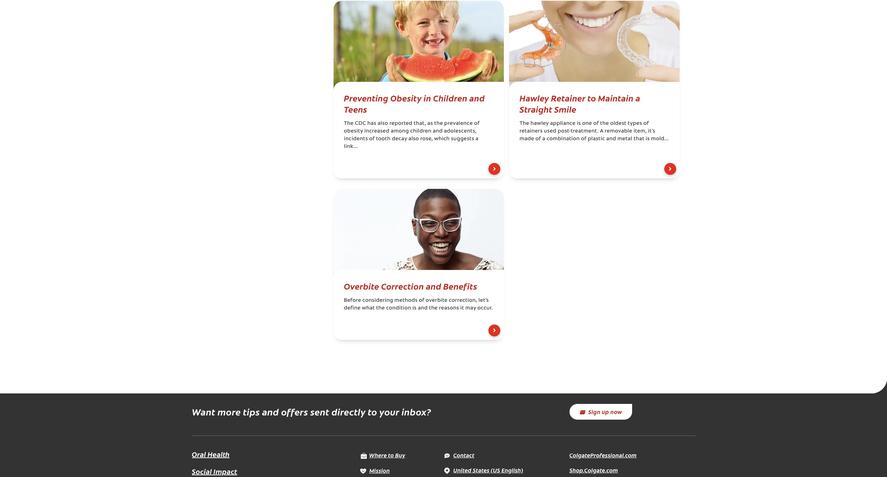 Task type: vqa. For each thing, say whether or not it's contained in the screenshot.
topmost brush
no



Task type: describe. For each thing, give the bounding box(es) containing it.
plastic
[[588, 136, 605, 142]]

social
[[192, 467, 212, 476]]

1 vertical spatial to
[[368, 405, 377, 418]]

sign
[[589, 408, 601, 416]]

a inside the hawley appliance is one of the oldest types of retainers used post-treatment. a removable item, it's made of a combination of plastic and metal that is mold...
[[543, 136, 546, 142]]

sign up now
[[589, 408, 623, 416]]

hawley
[[531, 121, 549, 126]]

straight
[[520, 103, 553, 115]]

decay
[[392, 136, 407, 142]]

post-
[[558, 129, 571, 134]]

overbite
[[426, 298, 448, 303]]

oral health link
[[192, 449, 230, 459]]

shop.colgate.com
[[570, 466, 618, 474]]

reasons
[[439, 306, 459, 311]]

made
[[520, 136, 534, 142]]

and inside the cdc has also reported that, as the prevalence of obesity increased among children and adolescents, incidents of tooth decay also rose, which suggests a link...
[[433, 129, 443, 134]]

correction,
[[449, 298, 477, 303]]

want
[[192, 405, 215, 418]]

obesity
[[344, 129, 363, 134]]

retainers
[[520, 129, 543, 134]]

directly
[[332, 405, 366, 418]]

has
[[368, 121, 377, 126]]

cdc
[[355, 121, 366, 126]]

hawley
[[520, 92, 549, 104]]

occur.
[[478, 306, 493, 311]]

overbite correction and benefits
[[344, 280, 477, 292]]

it
[[461, 306, 464, 311]]

may
[[466, 306, 476, 311]]

where
[[369, 451, 387, 459]]

children
[[410, 129, 432, 134]]

(us
[[491, 466, 500, 474]]

colgateprofessional.com link
[[570, 451, 637, 459]]

the inside the cdc has also reported that, as the prevalence of obesity increased among children and adolescents, incidents of tooth decay also rose, which suggests a link...
[[435, 121, 443, 126]]

the hawley appliance is one of the oldest types of retainers used post-treatment. a removable item, it's made of a combination of plastic and metal that is mold...
[[520, 121, 669, 142]]

health
[[208, 449, 230, 459]]

let's
[[479, 298, 489, 303]]

overbite
[[344, 280, 379, 292]]

metal
[[618, 136, 633, 142]]

united
[[454, 466, 472, 474]]

methods
[[395, 298, 418, 303]]

the down the overbite
[[429, 306, 438, 311]]

and up the overbite
[[426, 280, 442, 292]]

english)
[[502, 466, 524, 474]]

obesity
[[391, 92, 422, 104]]

oldest
[[611, 121, 627, 126]]

more
[[218, 405, 241, 418]]

mold...
[[651, 136, 669, 142]]

the for preventing obesity in children and teens
[[344, 121, 354, 126]]

types
[[628, 121, 643, 126]]

preventing obesity in children and teens
[[344, 92, 485, 115]]

of right one
[[594, 121, 599, 126]]

maintain
[[598, 92, 634, 104]]

and inside preventing obesity in children and teens
[[470, 92, 485, 104]]

0 vertical spatial also
[[378, 121, 388, 126]]

appliance
[[550, 121, 576, 126]]

considering
[[363, 298, 393, 303]]

correction
[[381, 280, 424, 292]]

a
[[600, 129, 604, 134]]

what
[[362, 306, 375, 311]]

tooth
[[376, 136, 391, 142]]

of up it's
[[644, 121, 649, 126]]

removable
[[605, 129, 633, 134]]

states
[[473, 466, 490, 474]]

and right tips
[[262, 405, 279, 418]]

of down treatment.
[[581, 136, 587, 142]]

where to buy link
[[360, 451, 406, 459]]

used
[[544, 129, 557, 134]]

retainer
[[551, 92, 586, 104]]

condition
[[386, 306, 411, 311]]

benefits
[[443, 280, 477, 292]]

rose,
[[421, 136, 433, 142]]

treatment.
[[571, 129, 599, 134]]

adolescents,
[[444, 129, 477, 134]]

sign up now link
[[570, 404, 632, 420]]



Task type: locate. For each thing, give the bounding box(es) containing it.
that
[[634, 136, 645, 142]]

is left one
[[577, 121, 581, 126]]

a right "suggests"
[[476, 136, 479, 142]]

and inside before considering methods of overbite correction, let's define what the condition is and the reasons it may occur.
[[418, 306, 428, 311]]

in
[[424, 92, 431, 104]]

link...
[[344, 144, 358, 149]]

1 horizontal spatial also
[[409, 136, 419, 142]]

0 horizontal spatial also
[[378, 121, 388, 126]]

2 vertical spatial to
[[388, 451, 394, 459]]

2 the from the left
[[520, 121, 530, 126]]

and down the overbite
[[418, 306, 428, 311]]

united states (us english)
[[454, 466, 524, 474]]

to left buy
[[388, 451, 394, 459]]

1 vertical spatial also
[[409, 136, 419, 142]]

1 horizontal spatial to
[[388, 451, 394, 459]]

your
[[380, 405, 400, 418]]

and
[[470, 92, 485, 104], [433, 129, 443, 134], [607, 136, 616, 142], [426, 280, 442, 292], [418, 306, 428, 311], [262, 405, 279, 418]]

smile
[[555, 103, 577, 115]]

is down it's
[[646, 136, 650, 142]]

a
[[636, 92, 641, 104], [476, 136, 479, 142], [543, 136, 546, 142]]

0 horizontal spatial a
[[476, 136, 479, 142]]

1 horizontal spatial a
[[543, 136, 546, 142]]

to inside hawley retainer to maintain a straight smile
[[588, 92, 596, 104]]

children
[[433, 92, 468, 104]]

which
[[434, 136, 450, 142]]

and right children
[[470, 92, 485, 104]]

inbox?
[[402, 405, 431, 418]]

is
[[577, 121, 581, 126], [646, 136, 650, 142], [413, 306, 417, 311]]

1 horizontal spatial is
[[577, 121, 581, 126]]

the right as
[[435, 121, 443, 126]]

also
[[378, 121, 388, 126], [409, 136, 419, 142]]

preventing
[[344, 92, 389, 104]]

2 horizontal spatial a
[[636, 92, 641, 104]]

incidents
[[344, 136, 368, 142]]

1 the from the left
[[344, 121, 354, 126]]

2 horizontal spatial to
[[588, 92, 596, 104]]

to right retainer
[[588, 92, 596, 104]]

and up 'which'
[[433, 129, 443, 134]]

up
[[602, 408, 609, 416]]

the up a
[[601, 121, 609, 126]]

where to buy
[[369, 451, 406, 459]]

it's
[[648, 129, 656, 134]]

oral health
[[192, 449, 230, 459]]

the inside the cdc has also reported that, as the prevalence of obesity increased among children and adolescents, incidents of tooth decay also rose, which suggests a link...
[[344, 121, 354, 126]]

contact
[[454, 451, 475, 459]]

the for hawley retainer to maintain a straight smile
[[520, 121, 530, 126]]

want more tips and offers sent directly to your inbox?
[[192, 405, 431, 418]]

rounded corner image
[[872, 378, 888, 394]]

define
[[344, 306, 361, 311]]

a right maintain at top right
[[636, 92, 641, 104]]

mission
[[370, 467, 390, 474]]

1 vertical spatial is
[[646, 136, 650, 142]]

0 horizontal spatial the
[[344, 121, 354, 126]]

to
[[588, 92, 596, 104], [368, 405, 377, 418], [388, 451, 394, 459]]

teens
[[344, 103, 367, 115]]

the inside the hawley appliance is one of the oldest types of retainers used post-treatment. a removable item, it's made of a combination of plastic and metal that is mold...
[[520, 121, 530, 126]]

hawley retainer to maintain a straight smile
[[520, 92, 641, 115]]

0 vertical spatial to
[[588, 92, 596, 104]]

prevalence
[[445, 121, 473, 126]]

the up obesity
[[344, 121, 354, 126]]

impact
[[214, 467, 237, 476]]

of inside before considering methods of overbite correction, let's define what the condition is and the reasons it may occur.
[[419, 298, 425, 303]]

and inside the hawley appliance is one of the oldest types of retainers used post-treatment. a removable item, it's made of a combination of plastic and metal that is mold...
[[607, 136, 616, 142]]

the
[[435, 121, 443, 126], [601, 121, 609, 126], [376, 306, 385, 311], [429, 306, 438, 311]]

is down methods at the left bottom
[[413, 306, 417, 311]]

suggests
[[451, 136, 474, 142]]

increased
[[365, 129, 390, 134]]

buy
[[395, 451, 406, 459]]

social impact link
[[192, 466, 237, 477]]

to left your
[[368, 405, 377, 418]]

of down retainers
[[536, 136, 541, 142]]

is inside before considering methods of overbite correction, let's define what the condition is and the reasons it may occur.
[[413, 306, 417, 311]]

0 vertical spatial is
[[577, 121, 581, 126]]

oral
[[192, 449, 206, 459]]

0 horizontal spatial to
[[368, 405, 377, 418]]

0 horizontal spatial is
[[413, 306, 417, 311]]

social impact
[[192, 467, 237, 476]]

a down used
[[543, 136, 546, 142]]

2 vertical spatial is
[[413, 306, 417, 311]]

also up increased
[[378, 121, 388, 126]]

tips
[[243, 405, 260, 418]]

sent
[[310, 405, 330, 418]]

before
[[344, 298, 361, 303]]

a inside hawley retainer to maintain a straight smile
[[636, 92, 641, 104]]

of up adolescents, in the top right of the page
[[474, 121, 480, 126]]

1 horizontal spatial the
[[520, 121, 530, 126]]

2 horizontal spatial is
[[646, 136, 650, 142]]

the cdc has also reported that, as the prevalence of obesity increased among children and adolescents, incidents of tooth decay also rose, which suggests a link...
[[344, 121, 480, 149]]

also down children
[[409, 136, 419, 142]]

offers
[[281, 405, 308, 418]]

shop.colgate.com link
[[570, 466, 618, 474]]

reported
[[390, 121, 413, 126]]

among
[[391, 129, 409, 134]]

of left the overbite
[[419, 298, 425, 303]]

item,
[[634, 129, 647, 134]]

a inside the cdc has also reported that, as the prevalence of obesity increased among children and adolescents, incidents of tooth decay also rose, which suggests a link...
[[476, 136, 479, 142]]

the up retainers
[[520, 121, 530, 126]]

the
[[344, 121, 354, 126], [520, 121, 530, 126]]

that,
[[414, 121, 426, 126]]

mission link
[[360, 467, 390, 474]]

the down considering
[[376, 306, 385, 311]]

one
[[583, 121, 592, 126]]

the inside the hawley appliance is one of the oldest types of retainers used post-treatment. a removable item, it's made of a combination of plastic and metal that is mold...
[[601, 121, 609, 126]]

of down increased
[[369, 136, 375, 142]]

contact link
[[444, 451, 475, 459]]

combination
[[547, 136, 580, 142]]

before considering methods of overbite correction, let's define what the condition is and the reasons it may occur.
[[344, 298, 493, 311]]

colgateprofessional.com
[[570, 451, 637, 459]]

and down removable
[[607, 136, 616, 142]]

as
[[428, 121, 433, 126]]

now
[[611, 408, 623, 416]]



